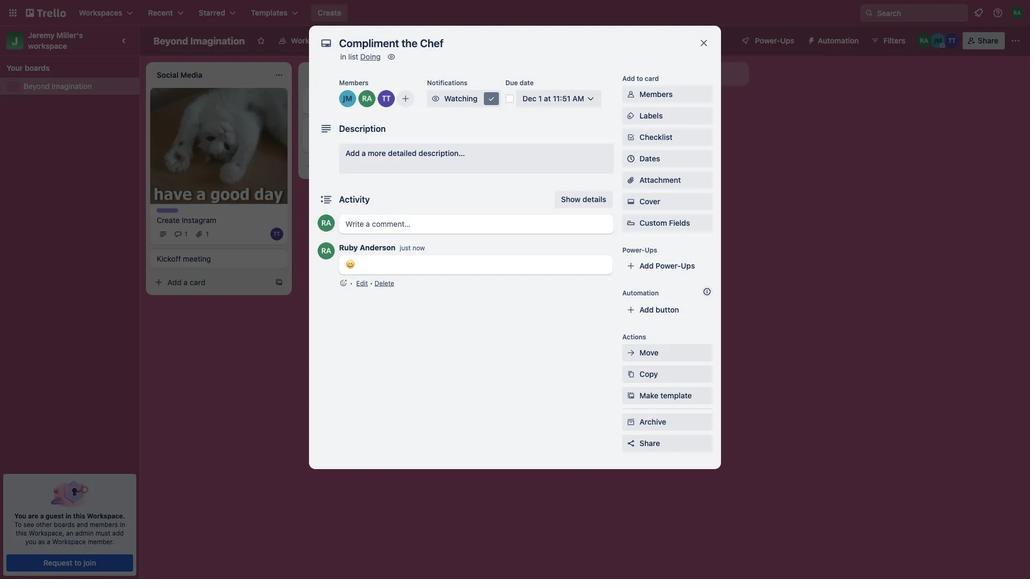Task type: describe. For each thing, give the bounding box(es) containing it.
share for rightmost share button
[[978, 36, 999, 45]]

create from template… image for add a card button to the middle
[[427, 162, 436, 171]]

due date
[[505, 79, 534, 86]]

more
[[368, 149, 386, 158]]

dec for dec 1
[[322, 138, 334, 145]]

1 horizontal spatial ups
[[681, 262, 695, 270]]

am
[[573, 94, 584, 103]]

request to join button
[[7, 555, 133, 572]]

2 horizontal spatial terry turtle (terryturtle) image
[[945, 33, 960, 48]]

meeting
[[183, 254, 211, 263]]

as
[[38, 538, 45, 546]]

1 inside checkbox
[[336, 138, 339, 145]]

create for create instagram
[[157, 216, 180, 225]]

doing
[[360, 52, 381, 61]]

1 vertical spatial this
[[16, 530, 27, 537]]

cover
[[640, 197, 660, 206]]

a right as
[[47, 538, 50, 546]]

show details link
[[555, 191, 613, 208]]

2 vertical spatial in
[[120, 521, 125, 529]]

description
[[339, 124, 386, 134]]

sm image for cover
[[626, 196, 636, 207]]

template
[[661, 391, 692, 400]]

a right are
[[40, 512, 44, 520]]

board
[[382, 36, 403, 45]]

detailed
[[388, 149, 417, 158]]

1 inside button
[[539, 94, 542, 103]]

you
[[25, 538, 36, 546]]

dates button
[[622, 150, 713, 167]]

just now link
[[400, 244, 425, 252]]

copy
[[640, 370, 658, 379]]

compliment the chef link
[[309, 122, 434, 133]]

grinning image
[[346, 260, 355, 269]]

1 vertical spatial ruby anderson (rubyanderson7) image
[[358, 90, 376, 107]]

1 vertical spatial members
[[640, 90, 673, 99]]

add to card
[[622, 75, 659, 82]]

make
[[640, 391, 659, 400]]

details
[[583, 195, 606, 204]]

show menu image
[[1010, 35, 1021, 46]]

move link
[[622, 345, 713, 362]]

2 vertical spatial add a card
[[167, 278, 206, 287]]

request to join
[[43, 559, 96, 568]]

0 horizontal spatial share button
[[622, 435, 713, 452]]

dates
[[640, 154, 660, 163]]

you are a guest in this workspace. to see other boards and members in this workspace, an admin must add you as a workspace member.
[[14, 512, 125, 546]]

activity
[[339, 195, 370, 205]]

Dec 1 checkbox
[[309, 135, 342, 148]]

labels link
[[622, 107, 713, 124]]

color: bold red, title: "thoughts" element
[[309, 92, 339, 100]]

0 horizontal spatial boards
[[25, 64, 50, 72]]

instagram
[[182, 216, 216, 225]]

kickoff meeting
[[157, 254, 211, 263]]

1 down instagram
[[206, 230, 209, 238]]

boards inside the you are a guest in this workspace. to see other boards and members in this workspace, an admin must add you as a workspace member.
[[54, 521, 75, 529]]

list inside button
[[668, 69, 679, 78]]

archive link
[[622, 414, 713, 431]]

sm image for make template
[[626, 391, 636, 401]]

kickoff meeting link
[[157, 254, 281, 264]]

0 vertical spatial members
[[339, 79, 369, 86]]

to
[[14, 521, 22, 529]]

filters
[[884, 36, 906, 45]]

customize views image
[[415, 35, 426, 46]]

edit • delete
[[356, 280, 394, 287]]

0 horizontal spatial power-ups
[[622, 246, 657, 254]]

just
[[400, 244, 411, 252]]

0 vertical spatial add a card button
[[455, 93, 575, 111]]

a inside "link"
[[362, 149, 366, 158]]

add button
[[640, 306, 679, 314]]

1 vertical spatial add a card button
[[303, 158, 423, 175]]

Write a comment text field
[[339, 215, 614, 234]]

0 notifications image
[[972, 6, 985, 19]]

add another list button
[[603, 62, 749, 86]]

1 horizontal spatial share button
[[963, 32, 1005, 49]]

jeremy miller (jeremymiller198) image
[[931, 33, 946, 48]]

dec 1 at 11:51 am button
[[516, 90, 601, 107]]

date
[[520, 79, 534, 86]]

Mark due date as complete checkbox
[[505, 94, 514, 103]]

edit
[[356, 280, 368, 287]]

dec 1
[[322, 138, 339, 145]]

add power-ups
[[640, 262, 695, 270]]

ups inside "button"
[[780, 36, 794, 45]]

add inside "link"
[[346, 149, 360, 158]]

1 vertical spatial ups
[[645, 246, 657, 254]]

create for create
[[318, 8, 341, 17]]

a left mark due date as complete checkbox
[[488, 97, 493, 106]]

sm image for members
[[626, 89, 636, 100]]

sm image for checklist
[[626, 132, 636, 143]]

1 horizontal spatial terry turtle (terryturtle) image
[[378, 90, 395, 107]]

in list doing
[[340, 52, 381, 61]]

ruby anderson just now
[[339, 243, 425, 252]]

card for add a card button to the middle
[[342, 162, 358, 171]]

beyond imagination link
[[24, 81, 133, 92]]

create instagram
[[157, 216, 216, 225]]

your
[[6, 64, 23, 72]]

are
[[28, 512, 38, 520]]

thinking link
[[309, 99, 434, 109]]

back to home image
[[26, 4, 66, 21]]

add members to card image
[[401, 93, 410, 104]]

see
[[23, 521, 34, 529]]

1 horizontal spatial jeremy miller (jeremymiller198) image
[[408, 135, 421, 148]]

compliment the chef
[[309, 123, 383, 132]]

compliment
[[309, 123, 351, 132]]

0 horizontal spatial beyond imagination
[[24, 82, 92, 91]]

board link
[[364, 32, 410, 49]]

0 horizontal spatial automation
[[622, 289, 659, 297]]

1 vertical spatial in
[[66, 512, 71, 520]]

make template
[[640, 391, 692, 400]]

0 horizontal spatial add a card button
[[150, 274, 270, 291]]

0 horizontal spatial list
[[348, 52, 358, 61]]

other
[[36, 521, 52, 529]]

thinking
[[309, 100, 339, 108]]

workspace.
[[87, 512, 125, 520]]

2 vertical spatial ruby anderson (rubyanderson7) image
[[318, 243, 335, 260]]

the
[[353, 123, 364, 132]]

at
[[544, 94, 551, 103]]

2 horizontal spatial in
[[340, 52, 346, 61]]

members
[[90, 521, 118, 529]]

•
[[370, 280, 373, 287]]

edit link
[[356, 280, 368, 287]]

and
[[77, 521, 88, 529]]

members link
[[622, 86, 713, 103]]

jeremy
[[28, 31, 55, 40]]

0 horizontal spatial beyond
[[24, 82, 50, 91]]

make template link
[[622, 387, 713, 405]]

Search field
[[874, 5, 968, 21]]

due
[[505, 79, 518, 86]]

workspace
[[28, 42, 67, 50]]

watching
[[444, 94, 478, 103]]

thoughts thinking
[[309, 93, 339, 108]]

cover link
[[622, 193, 713, 210]]

show details
[[561, 195, 606, 204]]

description…
[[419, 149, 465, 158]]



Task type: locate. For each thing, give the bounding box(es) containing it.
sm image inside archive link
[[626, 417, 636, 428]]

1 horizontal spatial share
[[978, 36, 999, 45]]

search image
[[865, 9, 874, 17]]

0 vertical spatial in
[[340, 52, 346, 61]]

1 horizontal spatial imagination
[[190, 35, 245, 46]]

1 vertical spatial share
[[640, 439, 660, 448]]

0 horizontal spatial to
[[74, 559, 82, 568]]

0 horizontal spatial dec
[[322, 138, 334, 145]]

create from template… image
[[580, 98, 588, 106], [427, 162, 436, 171]]

create down 'color: purple, title: none' icon
[[157, 216, 180, 225]]

automation inside automation button
[[818, 36, 859, 45]]

another
[[639, 69, 666, 78]]

1 vertical spatial dec
[[322, 138, 334, 145]]

imagination left star or unstar board icon
[[190, 35, 245, 46]]

ups up "add power-ups" at top right
[[645, 246, 657, 254]]

jeremy miller (jeremymiller198) image right thoughts thinking
[[339, 90, 356, 107]]

1 horizontal spatial create
[[318, 8, 341, 17]]

1 vertical spatial imagination
[[52, 82, 92, 91]]

automation
[[818, 36, 859, 45], [622, 289, 659, 297]]

add a card button down due
[[455, 93, 575, 111]]

sm image down board
[[386, 52, 397, 62]]

member.
[[88, 538, 114, 546]]

sm image left the labels
[[626, 111, 636, 121]]

1 vertical spatial create
[[157, 216, 180, 225]]

1 horizontal spatial beyond imagination
[[153, 35, 245, 46]]

0 vertical spatial list
[[348, 52, 358, 61]]

2 vertical spatial terry turtle (terryturtle) image
[[270, 228, 283, 241]]

1 horizontal spatial power-
[[656, 262, 681, 270]]

11:51
[[553, 94, 571, 103]]

workspace
[[291, 36, 331, 45], [52, 538, 86, 546]]

list left the doing link
[[348, 52, 358, 61]]

dec
[[523, 94, 537, 103], [322, 138, 334, 145]]

boards up an
[[54, 521, 75, 529]]

visible
[[333, 36, 355, 45]]

0 vertical spatial dec
[[523, 94, 537, 103]]

0 vertical spatial jeremy miller (jeremymiller198) image
[[339, 90, 356, 107]]

card up the activity
[[342, 162, 358, 171]]

sm image left mark due date as complete checkbox
[[486, 93, 497, 104]]

sm image right power-ups "button" on the top of the page
[[803, 32, 818, 47]]

this
[[73, 512, 85, 520], [16, 530, 27, 537]]

add a card down kickoff meeting
[[167, 278, 206, 287]]

share button down 0 notifications icon
[[963, 32, 1005, 49]]

1 vertical spatial terry turtle (terryturtle) image
[[378, 90, 395, 107]]

1 vertical spatial power-
[[622, 246, 645, 254]]

list right the another
[[668, 69, 679, 78]]

open information menu image
[[993, 8, 1003, 18]]

in up add on the bottom left of page
[[120, 521, 125, 529]]

ups
[[780, 36, 794, 45], [645, 246, 657, 254], [681, 262, 695, 270]]

1 horizontal spatial add a card button
[[303, 158, 423, 175]]

share down archive
[[640, 439, 660, 448]]

beyond inside text field
[[153, 35, 188, 46]]

sm image inside checklist link
[[626, 132, 636, 143]]

boards right your
[[25, 64, 50, 72]]

jeremy miller (jeremymiller198) image up add a more detailed description…
[[408, 135, 421, 148]]

sm image left the checklist
[[626, 132, 636, 143]]

0 vertical spatial imagination
[[190, 35, 245, 46]]

chef
[[366, 123, 383, 132]]

1 horizontal spatial in
[[120, 521, 125, 529]]

Board name text field
[[148, 32, 250, 49]]

add another list
[[622, 69, 679, 78]]

1 vertical spatial power-ups
[[622, 246, 657, 254]]

share
[[978, 36, 999, 45], [640, 439, 660, 448]]

1 vertical spatial sm image
[[626, 348, 636, 358]]

card for the left add a card button
[[190, 278, 206, 287]]

1 vertical spatial beyond imagination
[[24, 82, 92, 91]]

dec down date
[[523, 94, 537, 103]]

power-ups button
[[734, 32, 801, 49]]

this up the and
[[73, 512, 85, 520]]

a left more
[[362, 149, 366, 158]]

0 horizontal spatial create
[[157, 216, 180, 225]]

a down kickoff meeting
[[184, 278, 188, 287]]

in right 'guest'
[[66, 512, 71, 520]]

sm image left copy
[[626, 369, 636, 380]]

copy link
[[622, 366, 713, 383]]

0 vertical spatial this
[[73, 512, 85, 520]]

power-ups inside "button"
[[755, 36, 794, 45]]

add a card
[[472, 97, 510, 106], [320, 162, 358, 171], [167, 278, 206, 287]]

attachment
[[640, 176, 681, 185]]

sm image inside cover link
[[626, 196, 636, 207]]

1 vertical spatial workspace
[[52, 538, 86, 546]]

terry turtle (terryturtle) image
[[393, 135, 406, 148]]

workspace inside the you are a guest in this workspace. to see other boards and members in this workspace, an admin must add you as a workspace member.
[[52, 538, 86, 546]]

0 vertical spatial beyond
[[153, 35, 188, 46]]

1 horizontal spatial to
[[637, 75, 643, 82]]

sm image
[[626, 196, 636, 207], [626, 348, 636, 358], [626, 417, 636, 428]]

create from template… image
[[275, 278, 283, 287]]

archive
[[640, 418, 666, 427]]

0 horizontal spatial members
[[339, 79, 369, 86]]

0 vertical spatial add a card
[[472, 97, 510, 106]]

1 vertical spatial to
[[74, 559, 82, 568]]

terry turtle (terryturtle) image left add members to card 'icon'
[[378, 90, 395, 107]]

create
[[318, 8, 341, 17], [157, 216, 180, 225]]

share button down archive link
[[622, 435, 713, 452]]

a down dec 1
[[336, 162, 340, 171]]

sm image inside automation button
[[803, 32, 818, 47]]

beyond imagination inside text field
[[153, 35, 245, 46]]

sm image for move
[[626, 348, 636, 358]]

dec inside button
[[523, 94, 537, 103]]

0 vertical spatial power-
[[755, 36, 780, 45]]

ruby anderson (rubyanderson7) image inside primary element
[[1011, 6, 1024, 19]]

1 horizontal spatial boards
[[54, 521, 75, 529]]

delete link
[[375, 280, 394, 287]]

0 vertical spatial automation
[[818, 36, 859, 45]]

1 down "create instagram"
[[185, 230, 188, 238]]

delete
[[375, 280, 394, 287]]

2 vertical spatial ups
[[681, 262, 695, 270]]

1 down "compliment"
[[336, 138, 339, 145]]

1 down description
[[357, 138, 360, 145]]

dec for dec 1 at 11:51 am
[[523, 94, 537, 103]]

imagination
[[190, 35, 245, 46], [52, 82, 92, 91]]

sm image down notifications
[[430, 93, 441, 104]]

jeremy miller's workspace
[[28, 31, 85, 50]]

labels
[[640, 111, 663, 120]]

create from template… image right 11:51 in the right top of the page
[[580, 98, 588, 106]]

add a card down dec 1
[[320, 162, 358, 171]]

sm image inside labels link
[[626, 111, 636, 121]]

members
[[339, 79, 369, 86], [640, 90, 673, 99]]

sm image inside members link
[[626, 89, 636, 100]]

sm image down add to card on the top of the page
[[626, 89, 636, 100]]

sm image inside move link
[[626, 348, 636, 358]]

automation up add button
[[622, 289, 659, 297]]

2 horizontal spatial power-
[[755, 36, 780, 45]]

1
[[539, 94, 542, 103], [336, 138, 339, 145], [357, 138, 360, 145], [185, 230, 188, 238], [206, 230, 209, 238]]

1 horizontal spatial this
[[73, 512, 85, 520]]

0 horizontal spatial terry turtle (terryturtle) image
[[270, 228, 283, 241]]

create inside button
[[318, 8, 341, 17]]

automation left filters button
[[818, 36, 859, 45]]

workspace left 'visible'
[[291, 36, 331, 45]]

dec down "compliment"
[[322, 138, 334, 145]]

star or unstar board image
[[257, 36, 265, 45]]

1 horizontal spatial automation
[[818, 36, 859, 45]]

ruby anderson (rubyanderson7) image
[[1011, 6, 1024, 19], [318, 215, 335, 232], [318, 243, 335, 260]]

sm image for automation
[[803, 32, 818, 47]]

terry turtle (terryturtle) image
[[945, 33, 960, 48], [378, 90, 395, 107], [270, 228, 283, 241]]

0 vertical spatial ruby anderson (rubyanderson7) image
[[1011, 6, 1024, 19]]

to for card
[[637, 75, 643, 82]]

1 horizontal spatial workspace
[[291, 36, 331, 45]]

0 vertical spatial to
[[637, 75, 643, 82]]

card down meeting
[[190, 278, 206, 287]]

ruby anderson (rubyanderson7) image up compliment the chef link on the top left of the page
[[358, 90, 376, 107]]

sm image for labels
[[626, 111, 636, 121]]

2 sm image from the top
[[626, 348, 636, 358]]

now
[[413, 244, 425, 252]]

color: purple, title: none image
[[157, 208, 178, 213]]

sm image for watching
[[430, 93, 441, 104]]

doing link
[[360, 52, 381, 61]]

0 vertical spatial create from template… image
[[580, 98, 588, 106]]

members down in list doing
[[339, 79, 369, 86]]

1 horizontal spatial ruby anderson (rubyanderson7) image
[[423, 135, 436, 148]]

request
[[43, 559, 72, 568]]

terry turtle (terryturtle) image up create from template… icon
[[270, 228, 283, 241]]

share left show menu image
[[978, 36, 999, 45]]

0 vertical spatial terry turtle (terryturtle) image
[[945, 33, 960, 48]]

members down the another
[[640, 90, 673, 99]]

thoughts
[[309, 93, 339, 100]]

actions
[[622, 333, 646, 341]]

0 horizontal spatial in
[[66, 512, 71, 520]]

workspace down an
[[52, 538, 86, 546]]

0 horizontal spatial create from template… image
[[427, 162, 436, 171]]

1 vertical spatial list
[[668, 69, 679, 78]]

1 vertical spatial jeremy miller (jeremymiller198) image
[[408, 135, 421, 148]]

miller's
[[57, 31, 83, 40]]

0 vertical spatial share button
[[963, 32, 1005, 49]]

an
[[66, 530, 73, 537]]

1 horizontal spatial add a card
[[320, 162, 358, 171]]

2 vertical spatial sm image
[[626, 417, 636, 428]]

0 vertical spatial sm image
[[626, 196, 636, 207]]

create from template… image down the description…
[[427, 162, 436, 171]]

to left join
[[74, 559, 82, 568]]

imagination down your boards with 1 items element
[[52, 82, 92, 91]]

sm image down actions
[[626, 348, 636, 358]]

create instagram link
[[157, 215, 281, 226]]

power- inside "button"
[[755, 36, 780, 45]]

ruby anderson (rubyanderson7) image up the description…
[[423, 135, 436, 148]]

2 horizontal spatial add a card
[[472, 97, 510, 106]]

jeremy miller (jeremymiller198) image
[[339, 90, 356, 107], [408, 135, 421, 148]]

0 vertical spatial ruby anderson (rubyanderson7) image
[[917, 33, 932, 48]]

add power-ups link
[[622, 258, 713, 275]]

0 horizontal spatial imagination
[[52, 82, 92, 91]]

1 left at
[[539, 94, 542, 103]]

power-ups
[[755, 36, 794, 45], [622, 246, 657, 254]]

ruby
[[339, 243, 358, 252]]

0 horizontal spatial jeremy miller (jeremymiller198) image
[[339, 90, 356, 107]]

2 horizontal spatial add a card button
[[455, 93, 575, 111]]

1 horizontal spatial list
[[668, 69, 679, 78]]

0 horizontal spatial add a card
[[167, 278, 206, 287]]

to for join
[[74, 559, 82, 568]]

sm image left cover
[[626, 196, 636, 207]]

card down due
[[495, 97, 510, 106]]

1 sm image from the top
[[626, 196, 636, 207]]

primary element
[[0, 0, 1030, 26]]

add button button
[[622, 302, 713, 319]]

sm image left archive
[[626, 417, 636, 428]]

dec inside checkbox
[[322, 138, 334, 145]]

2 horizontal spatial ruby anderson (rubyanderson7) image
[[917, 33, 932, 48]]

workspace inside workspace visible button
[[291, 36, 331, 45]]

1 vertical spatial create from template… image
[[427, 162, 436, 171]]

sm image
[[803, 32, 818, 47], [386, 52, 397, 62], [626, 89, 636, 100], [430, 93, 441, 104], [486, 93, 497, 104], [626, 111, 636, 121], [626, 132, 636, 143], [626, 369, 636, 380], [626, 391, 636, 401]]

add a more detailed description… link
[[339, 144, 614, 174]]

1 horizontal spatial members
[[640, 90, 673, 99]]

to up members link
[[637, 75, 643, 82]]

None text field
[[334, 33, 688, 53]]

anderson
[[360, 243, 396, 252]]

ups left automation button on the top of page
[[780, 36, 794, 45]]

card up members link
[[645, 75, 659, 82]]

2 vertical spatial add a card button
[[150, 274, 270, 291]]

terry turtle (terryturtle) image down search field
[[945, 33, 960, 48]]

create from template… image for the top add a card button
[[580, 98, 588, 106]]

filters button
[[868, 32, 909, 49]]

move
[[640, 349, 659, 357]]

1 horizontal spatial beyond
[[153, 35, 188, 46]]

ups down fields
[[681, 262, 695, 270]]

beyond
[[153, 35, 188, 46], [24, 82, 50, 91]]

sm image left make
[[626, 391, 636, 401]]

admin
[[75, 530, 94, 537]]

1 vertical spatial beyond
[[24, 82, 50, 91]]

1 horizontal spatial dec
[[523, 94, 537, 103]]

0 horizontal spatial power-
[[622, 246, 645, 254]]

workspace visible
[[291, 36, 355, 45]]

ruby anderson (rubyanderson7) image down search field
[[917, 33, 932, 48]]

0 vertical spatial power-ups
[[755, 36, 794, 45]]

checklist
[[640, 133, 673, 142]]

0 horizontal spatial ups
[[645, 246, 657, 254]]

3 sm image from the top
[[626, 417, 636, 428]]

to inside button
[[74, 559, 82, 568]]

1 vertical spatial ruby anderson (rubyanderson7) image
[[318, 215, 335, 232]]

0 vertical spatial workspace
[[291, 36, 331, 45]]

guest
[[46, 512, 64, 520]]

notifications
[[427, 79, 468, 86]]

share button
[[963, 32, 1005, 49], [622, 435, 713, 452]]

boards
[[25, 64, 50, 72], [54, 521, 75, 529]]

in down 'visible'
[[340, 52, 346, 61]]

add reaction image
[[339, 278, 348, 289]]

card
[[645, 75, 659, 82], [495, 97, 510, 106], [342, 162, 358, 171], [190, 278, 206, 287]]

sm image for archive
[[626, 417, 636, 428]]

imagination inside text field
[[190, 35, 245, 46]]

your boards with 1 items element
[[6, 62, 128, 75]]

1 horizontal spatial power-ups
[[755, 36, 794, 45]]

add a card button up the activity
[[303, 158, 423, 175]]

2 vertical spatial ruby anderson (rubyanderson7) image
[[423, 135, 436, 148]]

0 horizontal spatial this
[[16, 530, 27, 537]]

workspace visible button
[[272, 32, 362, 49]]

show
[[561, 195, 581, 204]]

sm image inside "copy" link
[[626, 369, 636, 380]]

custom fields button
[[622, 218, 713, 229]]

workspace,
[[29, 530, 64, 537]]

in
[[340, 52, 346, 61], [66, 512, 71, 520], [120, 521, 125, 529]]

attachment button
[[622, 172, 713, 189]]

0 horizontal spatial share
[[640, 439, 660, 448]]

sm image for copy
[[626, 369, 636, 380]]

1 vertical spatial add a card
[[320, 162, 358, 171]]

dec 1 at 11:51 am
[[523, 94, 584, 103]]

add a card button
[[455, 93, 575, 111], [303, 158, 423, 175], [150, 274, 270, 291]]

watching button
[[427, 90, 501, 107]]

button
[[656, 306, 679, 314]]

add a card down due
[[472, 97, 510, 106]]

add a card button down kickoff meeting link on the left top of the page
[[150, 274, 270, 291]]

create button
[[311, 4, 348, 21]]

a
[[488, 97, 493, 106], [362, 149, 366, 158], [336, 162, 340, 171], [184, 278, 188, 287], [40, 512, 44, 520], [47, 538, 50, 546]]

1 horizontal spatial create from template… image
[[580, 98, 588, 106]]

share for share button to the left
[[640, 439, 660, 448]]

ruby anderson (rubyanderson7) image
[[917, 33, 932, 48], [358, 90, 376, 107], [423, 135, 436, 148]]

1 vertical spatial boards
[[54, 521, 75, 529]]

your boards
[[6, 64, 50, 72]]

0 vertical spatial boards
[[25, 64, 50, 72]]

1 vertical spatial automation
[[622, 289, 659, 297]]

create up workspace visible
[[318, 8, 341, 17]]

sm image inside make template link
[[626, 391, 636, 401]]

this down to
[[16, 530, 27, 537]]

add
[[112, 530, 124, 537]]

card for the top add a card button
[[495, 97, 510, 106]]

automation button
[[803, 32, 865, 49]]

custom fields
[[640, 219, 690, 228]]



Task type: vqa. For each thing, say whether or not it's contained in the screenshot.
"Imagination"
yes



